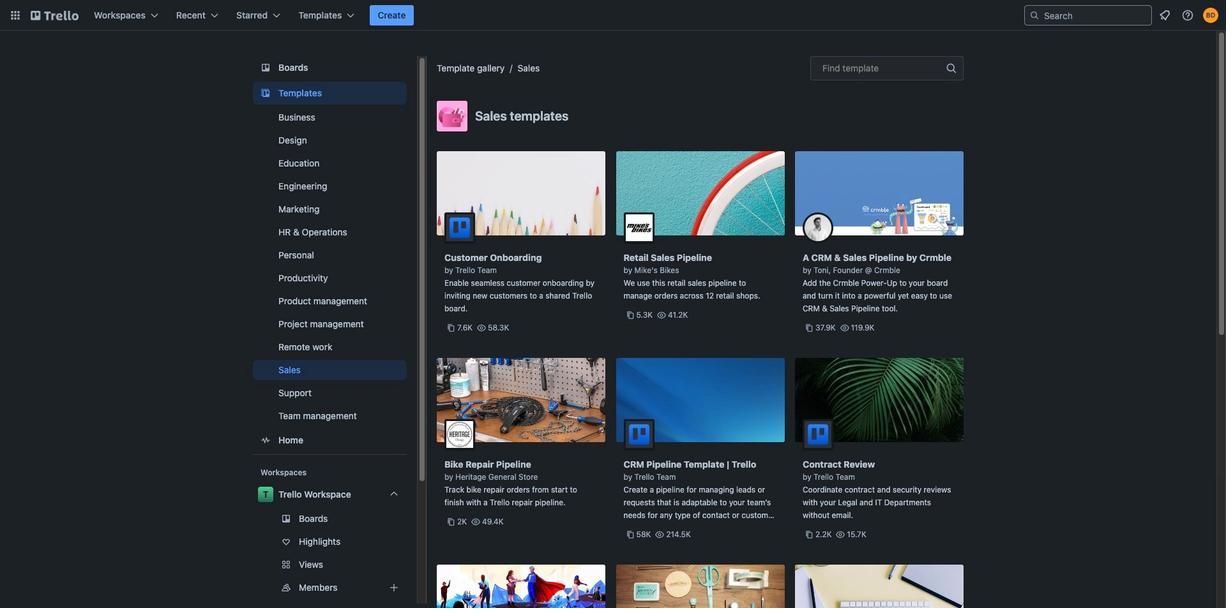 Task type: locate. For each thing, give the bounding box(es) containing it.
toni, founder @ crmble image
[[803, 213, 834, 243]]

0 notifications image
[[1158, 8, 1173, 23]]

trello team image
[[445, 213, 475, 243], [624, 420, 654, 450], [803, 420, 834, 450]]

1 vertical spatial forward image
[[404, 581, 420, 596]]

barb dwyer (barbdwyer3) image
[[1203, 8, 1219, 23]]

1 forward image from the top
[[404, 558, 420, 573]]

template board image
[[258, 86, 273, 101]]

0 vertical spatial forward image
[[404, 558, 420, 573]]

sales icon image
[[437, 101, 468, 132]]

forward image right add "icon" on the left of page
[[404, 581, 420, 596]]

search image
[[1030, 10, 1040, 20]]

forward image up forward image at left
[[404, 558, 420, 573]]

0 horizontal spatial trello team image
[[445, 213, 475, 243]]

board image
[[258, 60, 273, 75]]

forward image
[[404, 558, 420, 573], [404, 581, 420, 596]]

add image
[[386, 581, 402, 596]]

None field
[[811, 56, 964, 80]]



Task type: vqa. For each thing, say whether or not it's contained in the screenshot.
add image
yes



Task type: describe. For each thing, give the bounding box(es) containing it.
home image
[[258, 433, 273, 448]]

2 horizontal spatial trello team image
[[803, 420, 834, 450]]

open information menu image
[[1182, 9, 1195, 22]]

1 horizontal spatial trello team image
[[624, 420, 654, 450]]

Search field
[[1040, 6, 1152, 24]]

forward image
[[404, 604, 420, 609]]

2 forward image from the top
[[404, 581, 420, 596]]

primary element
[[0, 0, 1226, 31]]

back to home image
[[31, 5, 79, 26]]

mike's bikes image
[[624, 213, 654, 243]]

heritage general store image
[[445, 420, 475, 450]]



